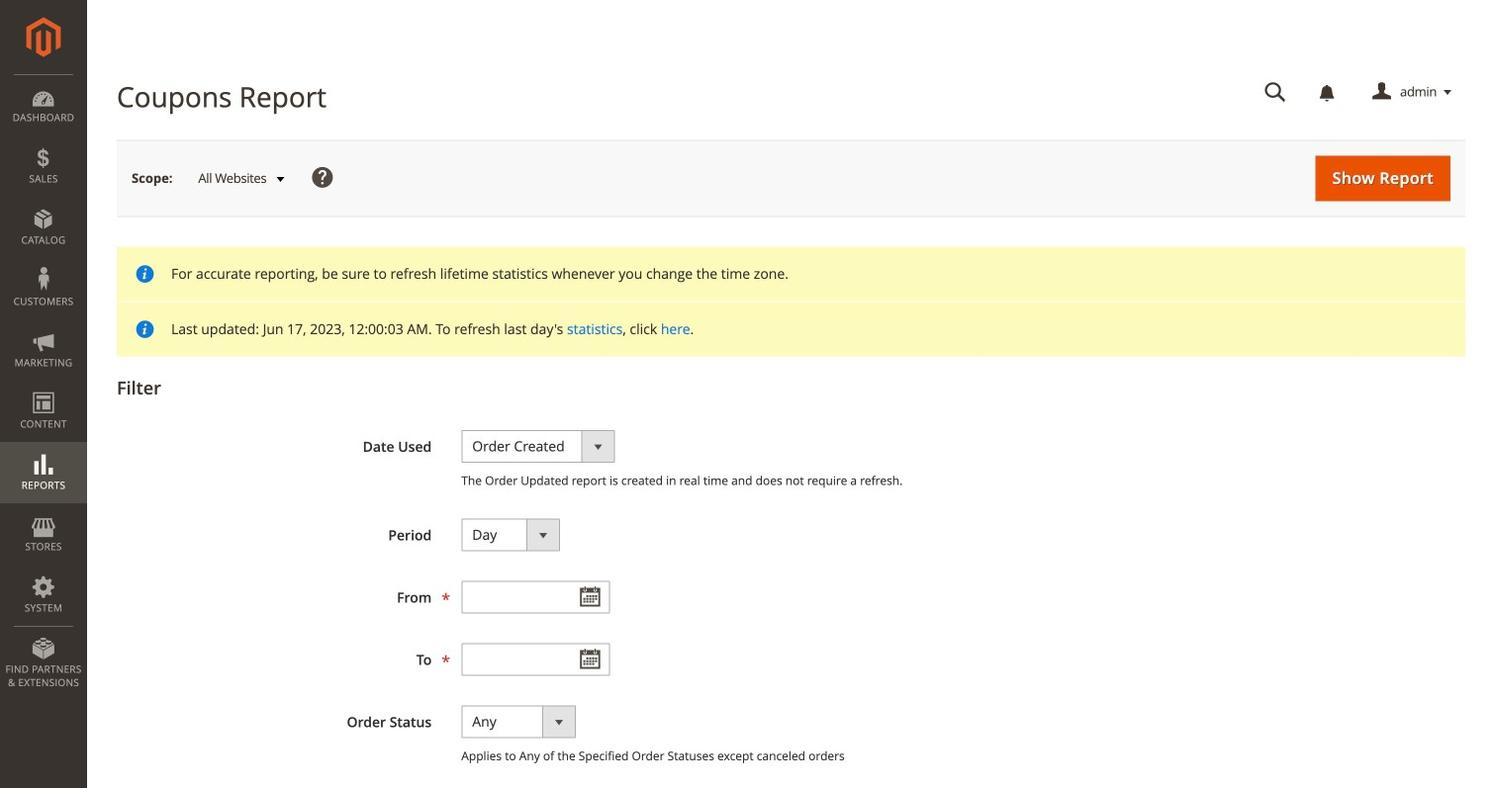 Task type: locate. For each thing, give the bounding box(es) containing it.
None text field
[[1251, 75, 1301, 110], [462, 581, 610, 614], [1251, 75, 1301, 110], [462, 581, 610, 614]]

None text field
[[462, 644, 610, 676]]

menu bar
[[0, 74, 87, 700]]



Task type: describe. For each thing, give the bounding box(es) containing it.
magento admin panel image
[[26, 17, 61, 57]]



